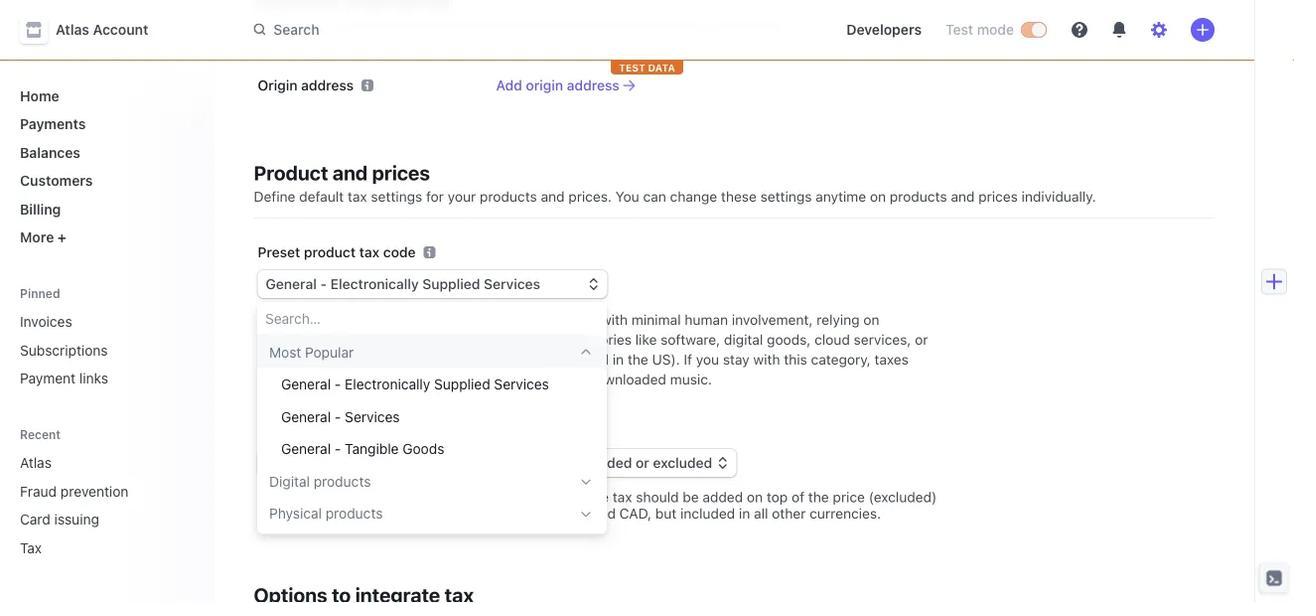 Task type: locate. For each thing, give the bounding box(es) containing it.
1 vertical spatial to
[[348, 371, 361, 388]]

general - electronically supplied services down most popular button on the bottom left of the page
[[281, 376, 549, 392]]

1 horizontal spatial you
[[696, 351, 720, 368]]

1 vertical spatial your
[[448, 188, 476, 205]]

settings right these on the right top of page
[[761, 188, 812, 205]]

use
[[324, 489, 347, 505]]

will left use
[[300, 489, 320, 505]]

like right item
[[563, 371, 585, 388]]

tax link
[[12, 532, 170, 564]]

general down preset
[[266, 276, 317, 292]]

0 vertical spatial services
[[484, 276, 541, 292]]

like down minimal
[[636, 331, 657, 348]]

developers link
[[839, 14, 930, 46]]

0 horizontal spatial tax
[[20, 540, 42, 556]]

cad,
[[620, 505, 652, 522]]

or down digital at left bottom
[[258, 505, 271, 522]]

2 horizontal spatial digital
[[724, 331, 763, 348]]

code
[[383, 244, 416, 260]]

1 horizontal spatial for
[[404, 371, 422, 388]]

0 horizontal spatial settings
[[371, 188, 423, 205]]

or inside a digital service provided mainly through the internet with minimal human involvement, relying on information technology. consider more specific categories like software, digital goods, cloud services, or website services for your product (especially if you sell in the us). if you stay with this category, taxes will be similar to those for a generic digital item like downloaded music.
[[915, 331, 929, 348]]

tax right automatic in the top of the page
[[685, 17, 704, 34]]

payment links
[[20, 370, 108, 387]]

digital right a on the left
[[271, 312, 310, 328]]

included right but
[[681, 505, 736, 522]]

with left "this"
[[754, 351, 781, 368]]

0 vertical spatial prices
[[372, 161, 430, 184]]

origin
[[258, 77, 298, 93]]

on right the anytime in the right top of the page
[[870, 188, 886, 205]]

digital up stay
[[724, 331, 763, 348]]

0 horizontal spatial address
[[301, 77, 354, 93]]

and right usd
[[592, 505, 616, 522]]

to inside a digital service provided mainly through the internet with minimal human involvement, relying on information technology. consider more specific categories like software, digital goods, cloud services, or website services for your product (especially if you sell in the us). if you stay with this category, taxes will be similar to those for a generic digital item like downloaded music.
[[348, 371, 361, 388]]

tax left should
[[613, 489, 632, 505]]

us).
[[652, 351, 680, 368]]

your inside a digital service provided mainly through the internet with minimal human involvement, relying on information technology. consider more specific categories like software, digital goods, cloud services, or website services for your product (especially if you sell in the us). if you stay with this category, taxes will be similar to those for a generic digital item like downloaded music.
[[390, 351, 418, 368]]

recent element
[[0, 447, 214, 564]]

2 vertical spatial for
[[404, 371, 422, 388]]

atlas
[[56, 21, 89, 38], [20, 455, 52, 471]]

1 vertical spatial for
[[368, 351, 386, 368]]

0 vertical spatial electronically
[[331, 276, 419, 292]]

prices left 'individually.'
[[979, 188, 1018, 205]]

to left define
[[472, 489, 485, 505]]

you
[[561, 351, 584, 368], [696, 351, 720, 368]]

0 horizontal spatial included
[[275, 505, 330, 522]]

0 vertical spatial atlas
[[56, 21, 89, 38]]

your up those
[[390, 351, 418, 368]]

2 address from the left
[[567, 77, 620, 93]]

prevention
[[60, 483, 129, 499]]

default
[[299, 188, 344, 205]]

in right sell
[[613, 351, 624, 368]]

electronically up "provided"
[[331, 276, 419, 292]]

(especially
[[476, 351, 545, 368]]

to for information
[[554, 17, 567, 34]]

for up general - electronically supplied services popup button
[[426, 188, 444, 205]]

included down digital at left bottom
[[275, 505, 330, 522]]

0 horizontal spatial with
[[601, 312, 628, 328]]

product inside a digital service provided mainly through the internet with minimal human involvement, relying on information technology. consider more specific categories like software, digital goods, cloud services, or website services for your product (especially if you sell in the us). if you stay with this category, taxes will be similar to those for a generic digital item like downloaded music.
[[422, 351, 472, 368]]

to inside stripe will use the price currency to define whether the tax should be added on top of the price (excluded) or included in the price. tax will be excluded in usd and cad, but included in all other currencies.
[[472, 489, 485, 505]]

to left "enable"
[[554, 17, 567, 34]]

0 vertical spatial product
[[423, 17, 474, 34]]

account
[[93, 21, 148, 38]]

prices
[[372, 161, 430, 184], [979, 188, 1018, 205], [349, 423, 389, 439]]

will inside a digital service provided mainly through the internet with minimal human involvement, relying on information technology. consider more specific categories like software, digital goods, cloud services, or website services for your product (especially if you sell in the us). if you stay with this category, taxes will be similar to those for a generic digital item like downloaded music.
[[258, 371, 278, 388]]

0 vertical spatial for
[[426, 188, 444, 205]]

0 horizontal spatial be
[[282, 371, 298, 388]]

atlas left account
[[56, 21, 89, 38]]

data
[[648, 62, 676, 73]]

2 vertical spatial your
[[390, 351, 418, 368]]

electronically down technology.
[[345, 376, 431, 392]]

price right of
[[833, 489, 865, 505]]

2 settings from the left
[[761, 188, 812, 205]]

be inside a digital service provided mainly through the internet with minimal human involvement, relying on information technology. consider more specific categories like software, digital goods, cloud services, or website services for your product (especially if you sell in the us). if you stay with this category, taxes will be similar to those for a generic digital item like downloaded music.
[[282, 371, 298, 388]]

list box
[[257, 335, 607, 561]]

1 included from the left
[[275, 505, 330, 522]]

general
[[266, 276, 317, 292], [281, 376, 331, 392], [281, 408, 331, 424], [281, 440, 331, 457]]

tangible
[[345, 440, 399, 457]]

included
[[275, 505, 330, 522], [681, 505, 736, 522]]

general - tangible goods
[[281, 440, 445, 457]]

0 horizontal spatial like
[[563, 371, 585, 388]]

your
[[303, 17, 331, 34], [448, 188, 476, 205], [390, 351, 418, 368]]

1 vertical spatial like
[[563, 371, 585, 388]]

products down digital products
[[326, 505, 383, 521]]

product down consider
[[422, 351, 472, 368]]

or
[[915, 331, 929, 348], [258, 505, 271, 522]]

taxes
[[875, 351, 909, 368]]

- down the preset product tax code
[[320, 276, 327, 292]]

on inside product and prices define default tax settings for your products and prices. you can change these settings anytime on products and prices individually.
[[870, 188, 886, 205]]

price.
[[373, 505, 409, 522]]

1 vertical spatial or
[[258, 505, 271, 522]]

general - electronically supplied services
[[266, 276, 541, 292], [281, 376, 549, 392]]

pinned
[[20, 286, 60, 300]]

on
[[870, 188, 886, 205], [864, 312, 880, 328], [747, 489, 763, 505]]

atlas for atlas
[[20, 455, 52, 471]]

1 vertical spatial information
[[258, 331, 331, 348]]

tax
[[413, 505, 435, 522], [20, 540, 42, 556]]

services up through at the bottom
[[484, 276, 541, 292]]

1 horizontal spatial atlas
[[56, 21, 89, 38]]

2 vertical spatial product
[[422, 351, 472, 368]]

supplied inside list box
[[434, 376, 491, 392]]

physical
[[269, 505, 322, 521]]

1 horizontal spatial included
[[681, 505, 736, 522]]

1 horizontal spatial to
[[472, 489, 485, 505]]

tax down card
[[20, 540, 42, 556]]

- down services
[[335, 376, 341, 392]]

1 vertical spatial supplied
[[434, 376, 491, 392]]

products inside button
[[326, 505, 383, 521]]

for left a
[[404, 371, 422, 388]]

2 price from the left
[[833, 489, 865, 505]]

for up those
[[368, 351, 386, 368]]

0 horizontal spatial your
[[303, 17, 331, 34]]

for
[[426, 188, 444, 205], [368, 351, 386, 368], [404, 371, 422, 388]]

be left excluded
[[463, 505, 479, 522]]

1 vertical spatial atlas
[[20, 455, 52, 471]]

1 horizontal spatial like
[[636, 331, 657, 348]]

Search… field
[[257, 302, 583, 335]]

atlas inside button
[[56, 21, 89, 38]]

1 horizontal spatial settings
[[761, 188, 812, 205]]

a digital service provided mainly through the internet with minimal human involvement, relying on information technology. consider more specific categories like software, digital goods, cloud services, or website services for your product (especially if you sell in the us). if you stay with this category, taxes will be similar to those for a generic digital item like downloaded music.
[[258, 312, 929, 388]]

currency
[[411, 489, 468, 505]]

- inside popup button
[[320, 276, 327, 292]]

on inside stripe will use the price currency to define whether the tax should be added on top of the price (excluded) or included in the price. tax will be excluded in usd and cad, but included in all other currencies.
[[747, 489, 763, 505]]

2 included from the left
[[681, 505, 736, 522]]

information up "add"
[[477, 17, 550, 34]]

customers link
[[12, 164, 198, 197]]

2 vertical spatial prices
[[349, 423, 389, 439]]

0 horizontal spatial you
[[561, 351, 584, 368]]

or inside stripe will use the price currency to define whether the tax should be added on top of the price (excluded) or included in the price. tax will be excluded in usd and cad, but included in all other currencies.
[[258, 505, 271, 522]]

1 horizontal spatial with
[[754, 351, 781, 368]]

prices up the "code"
[[372, 161, 430, 184]]

1 horizontal spatial or
[[915, 331, 929, 348]]

-
[[320, 276, 327, 292], [335, 376, 341, 392], [335, 408, 341, 424], [335, 440, 341, 457]]

1 horizontal spatial address
[[567, 77, 620, 93]]

services inside popup button
[[484, 276, 541, 292]]

core navigation links element
[[12, 79, 198, 253]]

general - electronically supplied services down the "code"
[[266, 276, 541, 292]]

with
[[601, 312, 628, 328], [754, 351, 781, 368]]

supplied right a
[[434, 376, 491, 392]]

settings
[[371, 188, 423, 205], [761, 188, 812, 205]]

tax inside recent element
[[20, 540, 42, 556]]

1 vertical spatial on
[[864, 312, 880, 328]]

product
[[423, 17, 474, 34], [304, 244, 356, 260], [422, 351, 472, 368]]

services up tangible
[[345, 408, 400, 424]]

2 horizontal spatial to
[[554, 17, 567, 34]]

atlas up fraud
[[20, 455, 52, 471]]

tax
[[685, 17, 704, 34], [348, 188, 367, 205], [359, 244, 380, 260], [310, 423, 330, 439], [613, 489, 632, 505]]

with up the categories
[[601, 312, 628, 328]]

information
[[477, 17, 550, 34], [258, 331, 331, 348]]

price
[[375, 489, 408, 505], [833, 489, 865, 505]]

or right services,
[[915, 331, 929, 348]]

tax right the include
[[310, 423, 330, 439]]

goods
[[403, 440, 445, 457]]

address
[[301, 77, 354, 93], [567, 77, 620, 93]]

you right the if
[[696, 351, 720, 368]]

products up 'physical products'
[[314, 473, 371, 489]]

will down website
[[258, 371, 278, 388]]

general down most popular
[[281, 376, 331, 392]]

2 horizontal spatial for
[[426, 188, 444, 205]]

price left the currency on the left bottom of the page
[[375, 489, 408, 505]]

0 horizontal spatial to
[[348, 371, 361, 388]]

1 vertical spatial prices
[[979, 188, 1018, 205]]

tax right default
[[348, 188, 367, 205]]

digital down the '(especially'
[[489, 371, 528, 388]]

1 vertical spatial tax
[[20, 540, 42, 556]]

2 vertical spatial on
[[747, 489, 763, 505]]

Search search field
[[242, 12, 802, 48]]

excluded
[[483, 505, 541, 522]]

and inside stripe will use the price currency to define whether the tax should be added on top of the price (excluded) or included in the price. tax will be excluded in usd and cad, but included in all other currencies.
[[592, 505, 616, 522]]

invoices link
[[12, 306, 198, 338]]

your up general - electronically supplied services popup button
[[448, 188, 476, 205]]

tax right price.
[[413, 505, 435, 522]]

2 horizontal spatial be
[[683, 489, 699, 505]]

product right business
[[423, 17, 474, 34]]

automatic
[[617, 17, 681, 34]]

0 horizontal spatial atlas
[[20, 455, 52, 471]]

billing link
[[12, 193, 198, 225]]

products
[[480, 188, 537, 205], [890, 188, 948, 205], [314, 473, 371, 489], [326, 505, 383, 521]]

1 horizontal spatial tax
[[413, 505, 435, 522]]

address right origin
[[301, 77, 354, 93]]

on left top
[[747, 489, 763, 505]]

digital
[[271, 312, 310, 328], [724, 331, 763, 348], [489, 371, 528, 388]]

0 vertical spatial supplied
[[423, 276, 480, 292]]

pinned navigation links element
[[12, 277, 202, 395]]

home
[[20, 87, 59, 104]]

0 horizontal spatial or
[[258, 505, 271, 522]]

settings up the "code"
[[371, 188, 423, 205]]

can
[[643, 188, 667, 205]]

0 vertical spatial digital
[[271, 312, 310, 328]]

links
[[79, 370, 108, 387]]

2 vertical spatial to
[[472, 489, 485, 505]]

to
[[554, 17, 567, 34], [348, 371, 361, 388], [472, 489, 485, 505]]

this
[[784, 351, 808, 368]]

usd
[[560, 505, 588, 522]]

atlas inside recent element
[[20, 455, 52, 471]]

information up website
[[258, 331, 331, 348]]

1 you from the left
[[561, 351, 584, 368]]

help image
[[1072, 22, 1088, 38]]

2 horizontal spatial your
[[448, 188, 476, 205]]

1 address from the left
[[301, 77, 354, 93]]

recent navigation links element
[[0, 418, 214, 564]]

0 vertical spatial on
[[870, 188, 886, 205]]

balances link
[[12, 136, 198, 168]]

0 horizontal spatial information
[[258, 331, 331, 348]]

0 vertical spatial your
[[303, 17, 331, 34]]

you right if
[[561, 351, 584, 368]]

products inside button
[[314, 473, 371, 489]]

digital products button
[[257, 465, 607, 497]]

0 horizontal spatial price
[[375, 489, 408, 505]]

fraud prevention
[[20, 483, 129, 499]]

1 vertical spatial general - electronically supplied services
[[281, 376, 549, 392]]

2 you from the left
[[696, 351, 720, 368]]

0 vertical spatial to
[[554, 17, 567, 34]]

business
[[335, 17, 392, 34]]

digital
[[269, 473, 310, 489]]

services down the '(especially'
[[494, 376, 549, 392]]

developers
[[847, 21, 922, 38]]

0 horizontal spatial for
[[368, 351, 386, 368]]

services
[[484, 276, 541, 292], [494, 376, 549, 392], [345, 408, 400, 424]]

tax inside stripe will use the price currency to define whether the tax should be added on top of the price (excluded) or included in the price. tax will be excluded in usd and cad, but included in all other currencies.
[[613, 489, 632, 505]]

tax inside stripe will use the price currency to define whether the tax should be added on top of the price (excluded) or included in the price. tax will be excluded in usd and cad, but included in all other currencies.
[[413, 505, 435, 522]]

address down test
[[567, 77, 620, 93]]

1 horizontal spatial digital
[[489, 371, 528, 388]]

your right review
[[303, 17, 331, 34]]

general down 'similar'
[[281, 408, 331, 424]]

0 vertical spatial or
[[915, 331, 929, 348]]

of
[[792, 489, 805, 505]]

supplied up "mainly"
[[423, 276, 480, 292]]

through
[[469, 312, 519, 328]]

on up services,
[[864, 312, 880, 328]]

be right but
[[683, 489, 699, 505]]

0 vertical spatial tax
[[413, 505, 435, 522]]

0 vertical spatial general - electronically supplied services
[[266, 276, 541, 292]]

should
[[636, 489, 679, 505]]

0 horizontal spatial will
[[258, 371, 278, 388]]

information inside a digital service provided mainly through the internet with minimal human involvement, relying on information technology. consider more specific categories like software, digital goods, cloud services, or website services for your product (especially if you sell in the us). if you stay with this category, taxes will be similar to those for a generic digital item like downloaded music.
[[258, 331, 331, 348]]

to down services
[[348, 371, 361, 388]]

1 vertical spatial digital
[[724, 331, 763, 348]]

product right preset
[[304, 244, 356, 260]]

will down digital products button
[[439, 505, 459, 522]]

more +
[[20, 229, 67, 245]]

you
[[616, 188, 640, 205]]

subscriptions link
[[12, 334, 198, 366]]

prices up tangible
[[349, 423, 389, 439]]

general - electronically supplied services inside list box
[[281, 376, 549, 392]]

product
[[254, 161, 328, 184]]

1 horizontal spatial information
[[477, 17, 550, 34]]

enable
[[571, 17, 614, 34]]

be down website
[[282, 371, 298, 388]]

1 horizontal spatial your
[[390, 351, 418, 368]]

list box containing most popular
[[257, 335, 607, 561]]

1 horizontal spatial price
[[833, 489, 865, 505]]



Task type: describe. For each thing, give the bounding box(es) containing it.
general - services
[[281, 408, 400, 424]]

top
[[767, 489, 788, 505]]

whether
[[532, 489, 585, 505]]

billing
[[20, 201, 61, 217]]

- down 'similar'
[[335, 408, 341, 424]]

prices.
[[569, 188, 612, 205]]

on inside a digital service provided mainly through the internet with minimal human involvement, relying on information technology. consider more specific categories like software, digital goods, cloud services, or website services for your product (especially if you sell in the us). if you stay with this category, taxes will be similar to those for a generic digital item like downloaded music.
[[864, 312, 880, 328]]

recent
[[20, 428, 61, 441]]

physical products
[[269, 505, 383, 521]]

for inside product and prices define default tax settings for your products and prices. you can change these settings anytime on products and prices individually.
[[426, 188, 444, 205]]

address inside the add origin address button
[[567, 77, 620, 93]]

notifications image
[[1112, 22, 1128, 38]]

test
[[946, 21, 974, 38]]

add origin address
[[496, 77, 620, 93]]

balances
[[20, 144, 80, 160]]

a
[[426, 371, 433, 388]]

cloud
[[815, 331, 850, 348]]

(excluded)
[[869, 489, 937, 505]]

category,
[[811, 351, 871, 368]]

these
[[721, 188, 757, 205]]

and right business
[[396, 17, 420, 34]]

atlas for atlas account
[[56, 21, 89, 38]]

to for currency
[[472, 489, 485, 505]]

services
[[311, 351, 365, 368]]

- down include tax in prices
[[335, 440, 341, 457]]

if
[[549, 351, 557, 368]]

and left prices.
[[541, 188, 565, 205]]

in left usd
[[545, 505, 556, 522]]

most
[[269, 343, 301, 360]]

general down include tax in prices
[[281, 440, 331, 457]]

2 vertical spatial services
[[345, 408, 400, 424]]

categories
[[564, 331, 632, 348]]

website
[[258, 351, 307, 368]]

1 price from the left
[[375, 489, 408, 505]]

atlas account
[[56, 21, 148, 38]]

all
[[754, 505, 769, 522]]

subscriptions
[[20, 342, 108, 358]]

in inside a digital service provided mainly through the internet with minimal human involvement, relying on information technology. consider more specific categories like software, digital goods, cloud services, or website services for your product (especially if you sell in the us). if you stay with this category, taxes will be similar to those for a generic digital item like downloaded music.
[[613, 351, 624, 368]]

digital products
[[269, 473, 371, 489]]

1 vertical spatial services
[[494, 376, 549, 392]]

2 horizontal spatial will
[[439, 505, 459, 522]]

services,
[[854, 331, 912, 348]]

tax left the "code"
[[359, 244, 380, 260]]

item
[[531, 371, 559, 388]]

general inside popup button
[[266, 276, 317, 292]]

most popular
[[269, 343, 354, 360]]

define
[[254, 188, 296, 205]]

include tax in prices
[[258, 423, 389, 439]]

test
[[619, 62, 646, 73]]

tax inside product and prices define default tax settings for your products and prices. you can change these settings anytime on products and prices individually.
[[348, 188, 367, 205]]

in down digital products
[[333, 505, 345, 522]]

stripe
[[258, 489, 296, 505]]

0 vertical spatial information
[[477, 17, 550, 34]]

2 vertical spatial digital
[[489, 371, 528, 388]]

products right the anytime in the right top of the page
[[890, 188, 948, 205]]

review your business and product information to enable automatic tax calculation.
[[254, 17, 781, 34]]

card issuing
[[20, 511, 99, 528]]

general - electronically supplied services button
[[258, 270, 608, 298]]

in left all
[[739, 505, 751, 522]]

search
[[274, 21, 320, 38]]

1 horizontal spatial will
[[300, 489, 320, 505]]

change
[[670, 188, 718, 205]]

fraud prevention link
[[12, 475, 170, 507]]

test mode
[[946, 21, 1015, 38]]

stay
[[723, 351, 750, 368]]

origin address
[[258, 77, 354, 93]]

anytime
[[816, 188, 867, 205]]

payments
[[20, 116, 86, 132]]

1 vertical spatial electronically
[[345, 376, 431, 392]]

settings image
[[1152, 22, 1168, 38]]

products left prices.
[[480, 188, 537, 205]]

your inside product and prices define default tax settings for your products and prices. you can change these settings anytime on products and prices individually.
[[448, 188, 476, 205]]

payments link
[[12, 108, 198, 140]]

but
[[656, 505, 677, 522]]

define
[[488, 489, 529, 505]]

most popular button
[[257, 335, 607, 368]]

issuing
[[54, 511, 99, 528]]

and up default
[[333, 161, 368, 184]]

similar
[[302, 371, 344, 388]]

Search text field
[[242, 12, 802, 48]]

minimal
[[632, 312, 681, 328]]

preset
[[258, 244, 300, 260]]

general - electronically supplied services inside general - electronically supplied services popup button
[[266, 276, 541, 292]]

software,
[[661, 331, 721, 348]]

invoices
[[20, 314, 72, 330]]

a
[[258, 312, 267, 328]]

supplied inside popup button
[[423, 276, 480, 292]]

music.
[[670, 371, 712, 388]]

1 vertical spatial product
[[304, 244, 356, 260]]

specific
[[511, 331, 561, 348]]

product and prices define default tax settings for your products and prices. you can change these settings anytime on products and prices individually.
[[254, 161, 1097, 205]]

individually.
[[1022, 188, 1097, 205]]

1 horizontal spatial be
[[463, 505, 479, 522]]

review
[[254, 17, 299, 34]]

include
[[258, 423, 306, 439]]

in up the general - tangible goods
[[334, 423, 345, 439]]

those
[[364, 371, 400, 388]]

card
[[20, 511, 51, 528]]

more
[[20, 229, 54, 245]]

currencies.
[[810, 505, 881, 522]]

preset product tax code
[[258, 244, 416, 260]]

consider
[[413, 331, 470, 348]]

downloaded
[[588, 371, 667, 388]]

pinned element
[[12, 306, 198, 395]]

calculation.
[[708, 17, 781, 34]]

provided
[[364, 312, 420, 328]]

mode
[[978, 21, 1015, 38]]

electronically inside popup button
[[331, 276, 419, 292]]

human
[[685, 312, 728, 328]]

0 vertical spatial with
[[601, 312, 628, 328]]

relying
[[817, 312, 860, 328]]

payment
[[20, 370, 76, 387]]

1 vertical spatial with
[[754, 351, 781, 368]]

technology.
[[334, 331, 409, 348]]

generic
[[437, 371, 485, 388]]

goods,
[[767, 331, 811, 348]]

more
[[474, 331, 507, 348]]

and left 'individually.'
[[951, 188, 975, 205]]

0 horizontal spatial digital
[[271, 312, 310, 328]]

added
[[703, 489, 743, 505]]

0 vertical spatial like
[[636, 331, 657, 348]]

1 settings from the left
[[371, 188, 423, 205]]

+
[[58, 229, 67, 245]]



Task type: vqa. For each thing, say whether or not it's contained in the screenshot.
category,
yes



